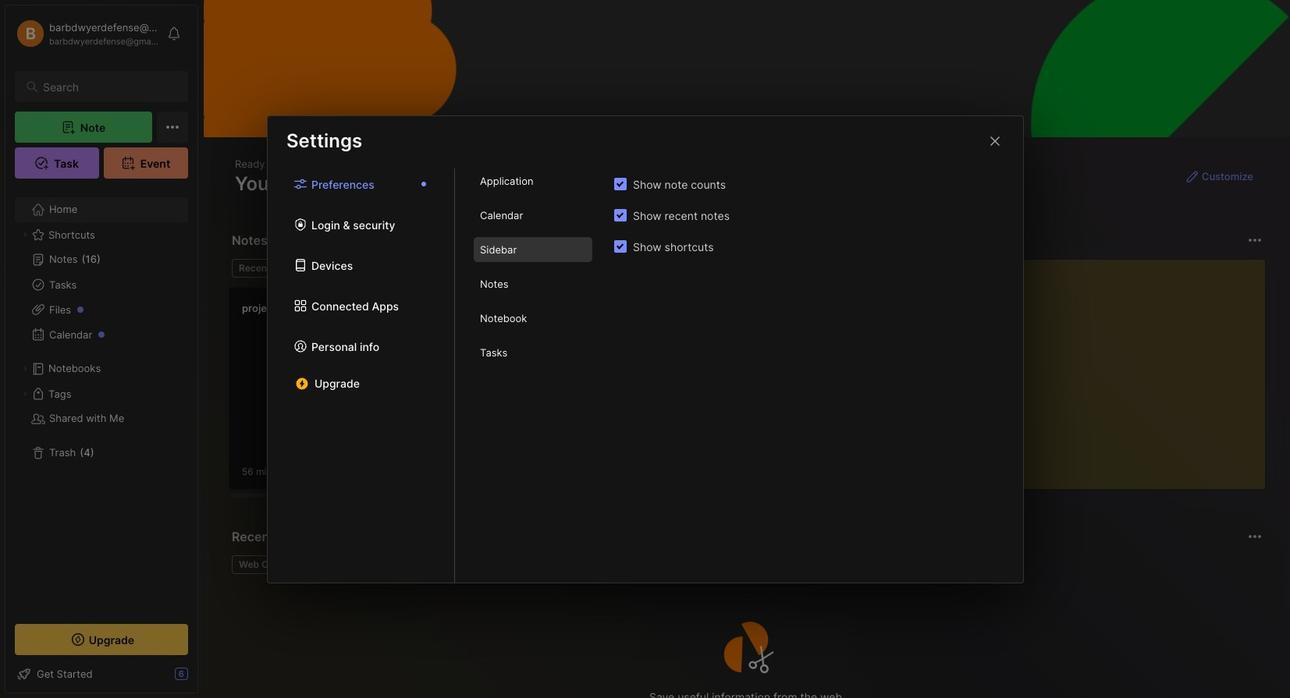 Task type: locate. For each thing, give the bounding box(es) containing it.
None checkbox
[[614, 178, 627, 190], [614, 209, 627, 222], [614, 178, 627, 190], [614, 209, 627, 222]]

expand notebooks image
[[20, 365, 30, 374]]

tree
[[5, 188, 198, 611]]

None checkbox
[[614, 240, 627, 253]]

none search field inside main element
[[43, 77, 174, 96]]

tree inside main element
[[5, 188, 198, 611]]

None search field
[[43, 77, 174, 96]]

main element
[[0, 0, 203, 699]]

tab list
[[267, 169, 455, 583], [455, 169, 611, 583], [232, 259, 908, 278], [232, 556, 1260, 575]]

expand tags image
[[20, 390, 30, 399]]

row group
[[229, 287, 1291, 500]]

tab
[[474, 169, 592, 194], [474, 203, 592, 228], [474, 237, 592, 262], [232, 259, 278, 278], [284, 259, 347, 278], [474, 272, 592, 297], [474, 306, 592, 331], [474, 340, 592, 365], [232, 556, 291, 575], [423, 556, 464, 575]]



Task type: vqa. For each thing, say whether or not it's contained in the screenshot.
Collapse qa-TASKS_SECTIONS_BYNOTE_0 icon
no



Task type: describe. For each thing, give the bounding box(es) containing it.
Start writing… text field
[[946, 260, 1265, 477]]

Search text field
[[43, 80, 174, 94]]

close image
[[986, 132, 1004, 150]]



